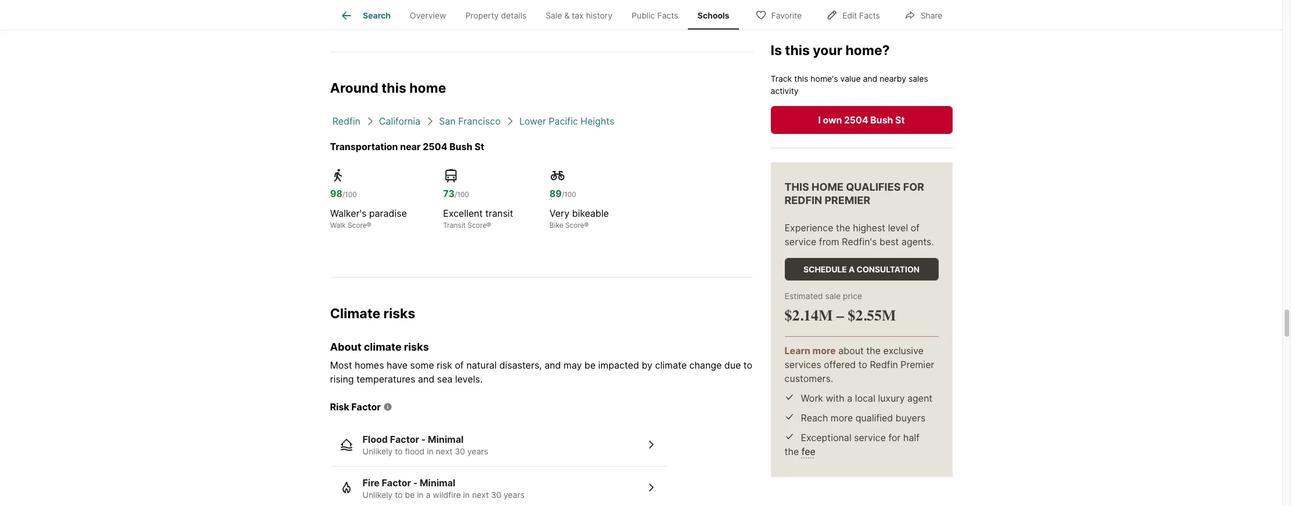 Task type: describe. For each thing, give the bounding box(es) containing it.
this for home
[[382, 80, 406, 96]]

highest
[[853, 222, 885, 234]]

risk factor
[[330, 402, 381, 413]]

risk
[[330, 402, 349, 413]]

risk
[[437, 360, 452, 372]]

estimated
[[785, 291, 823, 301]]

unlikely for fire
[[363, 490, 393, 500]]

share
[[921, 10, 943, 20]]

track
[[771, 74, 792, 83]]

® for paradise
[[367, 221, 371, 230]]

2504 for near
[[423, 141, 447, 153]]

work with a local luxury agent
[[801, 393, 933, 404]]

and inside track this home's value and nearby sales activity
[[863, 74, 877, 83]]

level
[[888, 222, 908, 234]]

score for very
[[565, 221, 584, 230]]

transit
[[485, 208, 513, 219]]

california
[[379, 115, 420, 127]]

to for flood factor - minimal unlikely to flood in next 30 years
[[395, 447, 403, 457]]

facts for edit facts
[[859, 10, 880, 20]]

climate inside the most homes have some risk of natural disasters, and may be impacted by climate change due to rising temperatures and sea levels.
[[655, 360, 687, 372]]

89 /100
[[549, 188, 576, 200]]

from
[[819, 236, 839, 248]]

reach more qualified buyers
[[801, 413, 926, 424]]

by
[[642, 360, 653, 372]]

30 inside the flood factor - minimal unlikely to flood in next 30 years
[[455, 447, 465, 457]]

- for fire
[[413, 478, 418, 489]]

lower pacific heights
[[519, 115, 614, 127]]

property details
[[465, 11, 526, 20]]

fee
[[802, 446, 816, 458]]

rising
[[330, 374, 354, 386]]

impacted
[[598, 360, 639, 372]]

search
[[363, 11, 391, 20]]

reach
[[801, 413, 828, 424]]

local
[[855, 393, 875, 404]]

services
[[785, 359, 821, 371]]

around
[[330, 80, 378, 96]]

francisco
[[458, 115, 501, 127]]

flood
[[363, 434, 388, 446]]

factor for flood
[[390, 434, 419, 446]]

edit facts
[[842, 10, 880, 20]]

is this your home?
[[771, 42, 890, 58]]

with
[[826, 393, 845, 404]]

transit
[[443, 221, 466, 230]]

more for learn
[[813, 345, 836, 357]]

own
[[823, 114, 842, 126]]

be inside the most homes have some risk of natural disasters, and may be impacted by climate change due to rising temperatures and sea levels.
[[584, 360, 596, 372]]

- for flood
[[421, 434, 426, 446]]

favorite
[[771, 10, 802, 20]]

i own 2504 bush st
[[818, 114, 905, 126]]

bush for transportation near 2504 bush st
[[449, 141, 472, 153]]

agents.
[[902, 236, 934, 248]]

home
[[409, 80, 446, 96]]

natural
[[466, 360, 497, 372]]

walk
[[330, 221, 346, 230]]

very bikeable bike score ®
[[549, 208, 609, 230]]

search link
[[340, 9, 391, 23]]

minimal for flood factor - minimal
[[428, 434, 464, 446]]

luxury
[[878, 393, 905, 404]]

public facts
[[632, 11, 678, 20]]

walker's paradise walk score ®
[[330, 208, 407, 230]]

premier
[[825, 194, 870, 206]]

paradise
[[369, 208, 407, 219]]

learn
[[785, 345, 810, 357]]

next inside fire factor - minimal unlikely to be in a wildfire in next 30 years
[[472, 490, 489, 500]]

this for home's
[[794, 74, 808, 83]]

history
[[586, 11, 612, 20]]

san
[[439, 115, 456, 127]]

0 horizontal spatial climate
[[364, 341, 402, 353]]

climate risks
[[330, 306, 415, 322]]

bush for i own 2504 bush st
[[870, 114, 893, 126]]

score for walker's
[[348, 221, 367, 230]]

about
[[838, 345, 864, 357]]

edit facts button
[[816, 3, 890, 26]]

value
[[840, 74, 861, 83]]

this for your
[[785, 42, 810, 58]]

for
[[903, 181, 924, 193]]

sea
[[437, 374, 453, 386]]

overview
[[410, 11, 446, 20]]

of inside the most homes have some risk of natural disasters, and may be impacted by climate change due to rising temperatures and sea levels.
[[455, 360, 464, 372]]

exceptional service for half the
[[785, 432, 920, 458]]

lower pacific heights link
[[519, 115, 614, 127]]

learn more
[[785, 345, 836, 357]]

i own 2504 bush st button
[[771, 106, 952, 134]]

0 horizontal spatial and
[[418, 374, 434, 386]]

st for i own 2504 bush st
[[895, 114, 905, 126]]

sale
[[546, 11, 562, 20]]

sale & tax history tab
[[536, 2, 622, 30]]

minimal for fire factor - minimal
[[420, 478, 455, 489]]

73 /100
[[443, 188, 469, 200]]

/100 for 98
[[342, 190, 357, 199]]

qualified
[[856, 413, 893, 424]]

98
[[330, 188, 342, 200]]

73
[[443, 188, 455, 200]]

sales
[[908, 74, 928, 83]]

a
[[849, 265, 855, 274]]

agent
[[907, 393, 933, 404]]

of inside the experience the highest level of service from redfin's best agents.
[[911, 222, 920, 234]]

service inside the experience the highest level of service from redfin's best agents.
[[785, 236, 816, 248]]

buyers
[[896, 413, 926, 424]]

/100 for 89
[[562, 190, 576, 199]]

factor for fire
[[382, 478, 411, 489]]

years inside the flood factor - minimal unlikely to flood in next 30 years
[[467, 447, 488, 457]]

30 inside fire factor - minimal unlikely to be in a wildfire in next 30 years
[[491, 490, 501, 500]]

more for reach
[[831, 413, 853, 424]]



Task type: locate. For each thing, give the bounding box(es) containing it.
1 horizontal spatial a
[[847, 393, 852, 404]]

/100 for 73
[[455, 190, 469, 199]]

and down some
[[418, 374, 434, 386]]

the inside the experience the highest level of service from redfin's best agents.
[[836, 222, 850, 234]]

factor right fire
[[382, 478, 411, 489]]

schedule a consultation
[[803, 265, 920, 274]]

this up california link on the top
[[382, 80, 406, 96]]

near
[[400, 141, 421, 153]]

transportation
[[330, 141, 398, 153]]

this right is
[[785, 42, 810, 58]]

most homes have some risk of natural disasters, and may be impacted by climate change due to rising temperatures and sea levels.
[[330, 360, 752, 386]]

to
[[858, 359, 867, 371], [744, 360, 752, 372], [395, 447, 403, 457], [395, 490, 403, 500]]

bush down san francisco
[[449, 141, 472, 153]]

1 horizontal spatial in
[[427, 447, 434, 457]]

unlikely inside the flood factor - minimal unlikely to flood in next 30 years
[[363, 447, 393, 457]]

factor up flood at left bottom
[[390, 434, 419, 446]]

0 horizontal spatial service
[[785, 236, 816, 248]]

and left may
[[545, 360, 561, 372]]

0 vertical spatial risks
[[383, 306, 415, 322]]

st
[[895, 114, 905, 126], [475, 141, 484, 153]]

this right track
[[794, 74, 808, 83]]

1 horizontal spatial climate
[[655, 360, 687, 372]]

2 unlikely from the top
[[363, 490, 393, 500]]

2 ® from the left
[[487, 221, 491, 230]]

excellent
[[443, 208, 483, 219]]

home
[[812, 181, 843, 193]]

0 vertical spatial 2504
[[844, 114, 868, 126]]

the inside exceptional service for half the
[[785, 446, 799, 458]]

redfin inside the about the exclusive services offered to redfin premier customers.
[[870, 359, 898, 371]]

- up flood at left bottom
[[421, 434, 426, 446]]

in for fire factor - minimal
[[417, 490, 424, 500]]

of
[[911, 222, 920, 234], [455, 360, 464, 372]]

experience
[[785, 222, 833, 234]]

unlikely for flood
[[363, 447, 393, 457]]

0 horizontal spatial bush
[[449, 141, 472, 153]]

homes
[[355, 360, 384, 372]]

minimal inside fire factor - minimal unlikely to be in a wildfire in next 30 years
[[420, 478, 455, 489]]

score inside very bikeable bike score ®
[[565, 221, 584, 230]]

about climate risks
[[330, 341, 429, 353]]

- inside the flood factor - minimal unlikely to flood in next 30 years
[[421, 434, 426, 446]]

qualifies
[[846, 181, 901, 193]]

the right the about
[[866, 345, 881, 357]]

® inside excellent transit transit score ®
[[487, 221, 491, 230]]

score inside excellent transit transit score ®
[[468, 221, 487, 230]]

0 vertical spatial service
[[785, 236, 816, 248]]

0 horizontal spatial 30
[[455, 447, 465, 457]]

estimated sale price $2.14m – $2.55m
[[785, 291, 896, 325]]

1 vertical spatial minimal
[[420, 478, 455, 489]]

to inside fire factor - minimal unlikely to be in a wildfire in next 30 years
[[395, 490, 403, 500]]

bush inside "button"
[[870, 114, 893, 126]]

1 /100 from the left
[[342, 190, 357, 199]]

0 vertical spatial the
[[836, 222, 850, 234]]

0 vertical spatial bush
[[870, 114, 893, 126]]

in left "wildfire"
[[417, 490, 424, 500]]

be right may
[[584, 360, 596, 372]]

heights
[[581, 115, 614, 127]]

0 vertical spatial climate
[[364, 341, 402, 353]]

property details tab
[[456, 2, 536, 30]]

1 vertical spatial st
[[475, 141, 484, 153]]

/100 inside 73 /100
[[455, 190, 469, 199]]

of right risk
[[455, 360, 464, 372]]

0 vertical spatial st
[[895, 114, 905, 126]]

0 vertical spatial -
[[421, 434, 426, 446]]

® for transit
[[487, 221, 491, 230]]

factor inside fire factor - minimal unlikely to be in a wildfire in next 30 years
[[382, 478, 411, 489]]

service down 'experience'
[[785, 236, 816, 248]]

1 horizontal spatial and
[[545, 360, 561, 372]]

0 horizontal spatial st
[[475, 141, 484, 153]]

1 vertical spatial more
[[831, 413, 853, 424]]

next right flood at left bottom
[[436, 447, 453, 457]]

0 horizontal spatial years
[[467, 447, 488, 457]]

1 horizontal spatial service
[[854, 432, 886, 444]]

1 vertical spatial climate
[[655, 360, 687, 372]]

the for from
[[836, 222, 850, 234]]

score for excellent
[[468, 221, 487, 230]]

2504 right near
[[423, 141, 447, 153]]

0 horizontal spatial /100
[[342, 190, 357, 199]]

1 score from the left
[[348, 221, 367, 230]]

1 unlikely from the top
[[363, 447, 393, 457]]

1 vertical spatial a
[[426, 490, 431, 500]]

1 vertical spatial 30
[[491, 490, 501, 500]]

1 horizontal spatial /100
[[455, 190, 469, 199]]

to left "wildfire"
[[395, 490, 403, 500]]

schedule
[[803, 265, 847, 274]]

2 horizontal spatial in
[[463, 490, 470, 500]]

fire factor - minimal unlikely to be in a wildfire in next 30 years
[[363, 478, 525, 500]]

/100 up excellent
[[455, 190, 469, 199]]

a left "wildfire"
[[426, 490, 431, 500]]

a inside fire factor - minimal unlikely to be in a wildfire in next 30 years
[[426, 490, 431, 500]]

2 vertical spatial factor
[[382, 478, 411, 489]]

schools
[[698, 11, 729, 20]]

in for flood factor - minimal
[[427, 447, 434, 457]]

facts right public
[[657, 11, 678, 20]]

3 /100 from the left
[[562, 190, 576, 199]]

1 vertical spatial unlikely
[[363, 490, 393, 500]]

2 /100 from the left
[[455, 190, 469, 199]]

premier
[[901, 359, 934, 371]]

in inside the flood factor - minimal unlikely to flood in next 30 years
[[427, 447, 434, 457]]

the
[[836, 222, 850, 234], [866, 345, 881, 357], [785, 446, 799, 458]]

1 horizontal spatial -
[[421, 434, 426, 446]]

nearby
[[880, 74, 906, 83]]

1 ® from the left
[[367, 221, 371, 230]]

service
[[785, 236, 816, 248], [854, 432, 886, 444]]

experience the highest level of service from redfin's best agents.
[[785, 222, 934, 248]]

1 vertical spatial bush
[[449, 141, 472, 153]]

track this home's value and nearby sales activity
[[771, 74, 928, 96]]

0 horizontal spatial 2504
[[423, 141, 447, 153]]

levels.
[[455, 374, 483, 386]]

30 up fire factor - minimal unlikely to be in a wildfire in next 30 years
[[455, 447, 465, 457]]

2 score from the left
[[468, 221, 487, 230]]

0 vertical spatial and
[[863, 74, 877, 83]]

this inside track this home's value and nearby sales activity
[[794, 74, 808, 83]]

factor for risk
[[351, 402, 381, 413]]

2504 for own
[[844, 114, 868, 126]]

be inside fire factor - minimal unlikely to be in a wildfire in next 30 years
[[405, 490, 415, 500]]

1 horizontal spatial years
[[504, 490, 525, 500]]

2 vertical spatial the
[[785, 446, 799, 458]]

unlikely
[[363, 447, 393, 457], [363, 490, 393, 500]]

3 score from the left
[[565, 221, 584, 230]]

tab list containing search
[[330, 0, 748, 30]]

change
[[689, 360, 722, 372]]

years
[[467, 447, 488, 457], [504, 490, 525, 500]]

/100 inside 89 /100
[[562, 190, 576, 199]]

score right bike
[[565, 221, 584, 230]]

to inside the flood factor - minimal unlikely to flood in next 30 years
[[395, 447, 403, 457]]

activity
[[771, 86, 799, 96]]

have
[[387, 360, 408, 372]]

2 vertical spatial and
[[418, 374, 434, 386]]

1 horizontal spatial of
[[911, 222, 920, 234]]

more up offered
[[813, 345, 836, 357]]

1 vertical spatial factor
[[390, 434, 419, 446]]

score inside the walker's paradise walk score ®
[[348, 221, 367, 230]]

/100 up very
[[562, 190, 576, 199]]

facts inside button
[[859, 10, 880, 20]]

risks
[[383, 306, 415, 322], [404, 341, 429, 353]]

walker's
[[330, 208, 367, 219]]

- inside fire factor - minimal unlikely to be in a wildfire in next 30 years
[[413, 478, 418, 489]]

next right "wildfire"
[[472, 490, 489, 500]]

0 horizontal spatial ®
[[367, 221, 371, 230]]

1 horizontal spatial 30
[[491, 490, 501, 500]]

facts inside tab
[[657, 11, 678, 20]]

this
[[785, 181, 809, 193]]

redfin link
[[332, 115, 360, 127]]

consultation
[[857, 265, 920, 274]]

offered
[[824, 359, 856, 371]]

0 vertical spatial minimal
[[428, 434, 464, 446]]

0 vertical spatial be
[[584, 360, 596, 372]]

0 horizontal spatial redfin
[[332, 115, 360, 127]]

facts
[[859, 10, 880, 20], [657, 11, 678, 20]]

is
[[771, 42, 782, 58]]

factor
[[351, 402, 381, 413], [390, 434, 419, 446], [382, 478, 411, 489]]

0 horizontal spatial next
[[436, 447, 453, 457]]

for
[[889, 432, 901, 444]]

your
[[813, 42, 842, 58]]

the for redfin
[[866, 345, 881, 357]]

98 /100
[[330, 188, 357, 200]]

2 horizontal spatial and
[[863, 74, 877, 83]]

san francisco link
[[439, 115, 501, 127]]

0 horizontal spatial a
[[426, 490, 431, 500]]

0 vertical spatial years
[[467, 447, 488, 457]]

$2.55m
[[848, 307, 896, 325]]

more down with
[[831, 413, 853, 424]]

in right flood at left bottom
[[427, 447, 434, 457]]

redfin
[[332, 115, 360, 127], [870, 359, 898, 371]]

® down transit
[[487, 221, 491, 230]]

service down qualified at the bottom right of the page
[[854, 432, 886, 444]]

1 horizontal spatial 2504
[[844, 114, 868, 126]]

1 vertical spatial the
[[866, 345, 881, 357]]

2 horizontal spatial ®
[[584, 221, 589, 230]]

® for bikeable
[[584, 221, 589, 230]]

- down flood at left bottom
[[413, 478, 418, 489]]

0 vertical spatial factor
[[351, 402, 381, 413]]

unlikely inside fire factor - minimal unlikely to be in a wildfire in next 30 years
[[363, 490, 393, 500]]

next inside the flood factor - minimal unlikely to flood in next 30 years
[[436, 447, 453, 457]]

unlikely down fire
[[363, 490, 393, 500]]

1 horizontal spatial facts
[[859, 10, 880, 20]]

/100
[[342, 190, 357, 199], [455, 190, 469, 199], [562, 190, 576, 199]]

about the exclusive services offered to redfin premier customers.
[[785, 345, 934, 385]]

1 horizontal spatial the
[[836, 222, 850, 234]]

bush down nearby
[[870, 114, 893, 126]]

0 horizontal spatial facts
[[657, 11, 678, 20]]

1 vertical spatial be
[[405, 490, 415, 500]]

climate
[[364, 341, 402, 353], [655, 360, 687, 372]]

san francisco
[[439, 115, 501, 127]]

years inside fire factor - minimal unlikely to be in a wildfire in next 30 years
[[504, 490, 525, 500]]

/100 up walker's
[[342, 190, 357, 199]]

0 horizontal spatial be
[[405, 490, 415, 500]]

half
[[903, 432, 920, 444]]

1 vertical spatial of
[[455, 360, 464, 372]]

2 horizontal spatial score
[[565, 221, 584, 230]]

1 vertical spatial risks
[[404, 341, 429, 353]]

® down 'paradise'
[[367, 221, 371, 230]]

2504 inside "button"
[[844, 114, 868, 126]]

0 vertical spatial 30
[[455, 447, 465, 457]]

risks up 'about climate risks'
[[383, 306, 415, 322]]

/100 inside 98 /100
[[342, 190, 357, 199]]

next
[[436, 447, 453, 457], [472, 490, 489, 500]]

climate right by
[[655, 360, 687, 372]]

$2.14m
[[785, 307, 833, 325]]

minimal inside the flood factor - minimal unlikely to flood in next 30 years
[[428, 434, 464, 446]]

schools tab
[[688, 2, 739, 30]]

customers.
[[785, 373, 833, 385]]

score
[[348, 221, 367, 230], [468, 221, 487, 230], [565, 221, 584, 230]]

minimal up "wildfire"
[[420, 478, 455, 489]]

the inside the about the exclusive services offered to redfin premier customers.
[[866, 345, 881, 357]]

risks up some
[[404, 341, 429, 353]]

1 vertical spatial and
[[545, 360, 561, 372]]

1 horizontal spatial score
[[468, 221, 487, 230]]

factor right risk
[[351, 402, 381, 413]]

to right due
[[744, 360, 752, 372]]

0 vertical spatial of
[[911, 222, 920, 234]]

1 vertical spatial service
[[854, 432, 886, 444]]

factor inside the flood factor - minimal unlikely to flood in next 30 years
[[390, 434, 419, 446]]

to for about the exclusive services offered to redfin premier customers.
[[858, 359, 867, 371]]

2504 right own
[[844, 114, 868, 126]]

to down the about
[[858, 359, 867, 371]]

1 vertical spatial years
[[504, 490, 525, 500]]

bike
[[549, 221, 563, 230]]

work
[[801, 393, 823, 404]]

bikeable
[[572, 208, 609, 219]]

temperatures
[[356, 374, 415, 386]]

property
[[465, 11, 499, 20]]

0 vertical spatial next
[[436, 447, 453, 457]]

30 right "wildfire"
[[491, 490, 501, 500]]

flood
[[405, 447, 425, 457]]

minimal up fire factor - minimal unlikely to be in a wildfire in next 30 years
[[428, 434, 464, 446]]

score down walker's
[[348, 221, 367, 230]]

® inside very bikeable bike score ®
[[584, 221, 589, 230]]

1 horizontal spatial redfin
[[870, 359, 898, 371]]

share button
[[894, 3, 952, 26]]

3 ® from the left
[[584, 221, 589, 230]]

1 vertical spatial 2504
[[423, 141, 447, 153]]

redfin down exclusive
[[870, 359, 898, 371]]

30
[[455, 447, 465, 457], [491, 490, 501, 500]]

1 vertical spatial next
[[472, 490, 489, 500]]

to for fire factor - minimal unlikely to be in a wildfire in next 30 years
[[395, 490, 403, 500]]

1 horizontal spatial bush
[[870, 114, 893, 126]]

0 horizontal spatial -
[[413, 478, 418, 489]]

learn more link
[[785, 345, 836, 357]]

1 vertical spatial redfin
[[870, 359, 898, 371]]

facts right edit
[[859, 10, 880, 20]]

0 horizontal spatial of
[[455, 360, 464, 372]]

tax
[[572, 11, 584, 20]]

1 horizontal spatial be
[[584, 360, 596, 372]]

to inside the most homes have some risk of natural disasters, and may be impacted by climate change due to rising temperatures and sea levels.
[[744, 360, 752, 372]]

st inside "button"
[[895, 114, 905, 126]]

home?
[[846, 42, 890, 58]]

0 vertical spatial redfin
[[332, 115, 360, 127]]

redfin up transportation
[[332, 115, 360, 127]]

lower
[[519, 115, 546, 127]]

and
[[863, 74, 877, 83], [545, 360, 561, 372], [418, 374, 434, 386]]

sale
[[825, 291, 841, 301]]

score down excellent
[[468, 221, 487, 230]]

0 horizontal spatial the
[[785, 446, 799, 458]]

1 horizontal spatial next
[[472, 490, 489, 500]]

fee link
[[802, 446, 816, 458]]

0 horizontal spatial score
[[348, 221, 367, 230]]

redfin's
[[842, 236, 877, 248]]

the up from
[[836, 222, 850, 234]]

service inside exceptional service for half the
[[854, 432, 886, 444]]

® inside the walker's paradise walk score ®
[[367, 221, 371, 230]]

california link
[[379, 115, 420, 127]]

of up agents.
[[911, 222, 920, 234]]

st down francisco
[[475, 141, 484, 153]]

st down nearby
[[895, 114, 905, 126]]

climate up "homes"
[[364, 341, 402, 353]]

to left flood at left bottom
[[395, 447, 403, 457]]

1 horizontal spatial st
[[895, 114, 905, 126]]

excellent transit transit score ®
[[443, 208, 513, 230]]

overview tab
[[400, 2, 456, 30]]

redfin
[[785, 194, 822, 206]]

and right value
[[863, 74, 877, 83]]

to inside the about the exclusive services offered to redfin premier customers.
[[858, 359, 867, 371]]

st for transportation near 2504 bush st
[[475, 141, 484, 153]]

price
[[843, 291, 862, 301]]

2 horizontal spatial the
[[866, 345, 881, 357]]

facts for public facts
[[657, 11, 678, 20]]

0 horizontal spatial in
[[417, 490, 424, 500]]

climate
[[330, 306, 380, 322]]

most
[[330, 360, 352, 372]]

public facts tab
[[622, 2, 688, 30]]

minimal
[[428, 434, 464, 446], [420, 478, 455, 489]]

be left "wildfire"
[[405, 490, 415, 500]]

® down bikeable
[[584, 221, 589, 230]]

2 horizontal spatial /100
[[562, 190, 576, 199]]

a right with
[[847, 393, 852, 404]]

&
[[564, 11, 570, 20]]

0 vertical spatial unlikely
[[363, 447, 393, 457]]

due
[[724, 360, 741, 372]]

wildfire
[[433, 490, 461, 500]]

1 vertical spatial -
[[413, 478, 418, 489]]

0 vertical spatial more
[[813, 345, 836, 357]]

1 horizontal spatial ®
[[487, 221, 491, 230]]

tab list
[[330, 0, 748, 30]]

in right "wildfire"
[[463, 490, 470, 500]]

unlikely down 'flood'
[[363, 447, 393, 457]]

0 vertical spatial a
[[847, 393, 852, 404]]

the left fee link
[[785, 446, 799, 458]]



Task type: vqa. For each thing, say whether or not it's contained in the screenshot.
top list
no



